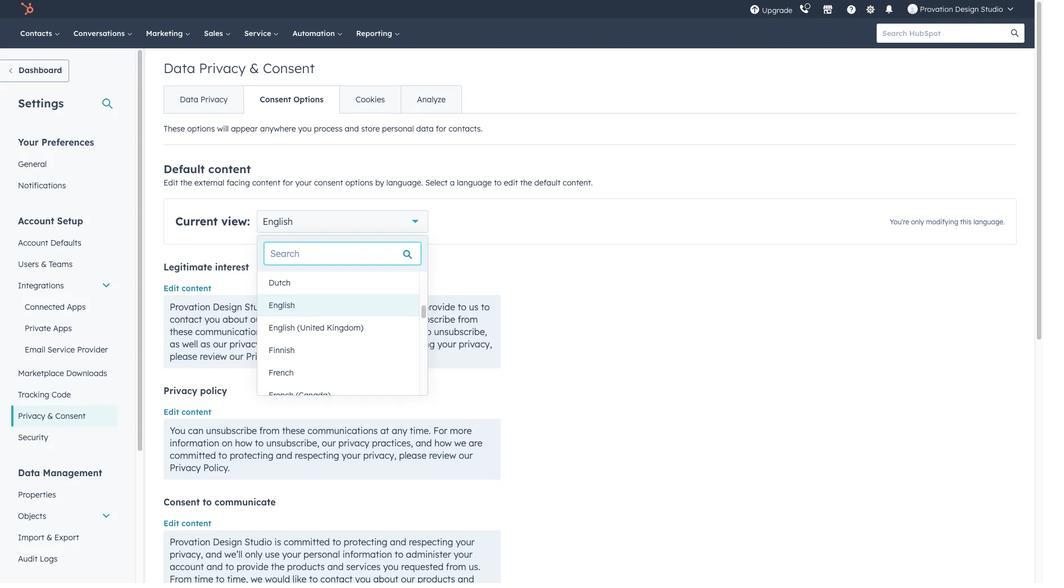 Task type: vqa. For each thing, say whether or not it's contained in the screenshot.
Provation for Provation Design Studio is committed to protecting and respecting your privacy, and we'll only use your personal information to administer your account and to provide the products and services you requested from us. From time to time, we would like to contact you about our products 
yes



Task type: describe. For each thing, give the bounding box(es) containing it.
our right well
[[213, 338, 227, 350]]

us
[[469, 301, 479, 313]]

studio for provation design studio
[[981, 4, 1004, 13]]

a
[[450, 178, 455, 188]]

unsubscribe inside "provation design studio needs the contact information you provide to us to contact you about our products and services. you may unsubscribe from these communications at any time. for information on how to unsubscribe, as well as our privacy practices and commitment to protecting your privacy, please review our privacy policy."
[[405, 314, 455, 325]]

privacy inside you can unsubscribe from these communications at any time. for more information on how to unsubscribe, our privacy practices, and how we are committed to protecting and respecting your privacy, please review our privacy policy.
[[170, 462, 201, 473]]

from inside you can unsubscribe from these communications at any time. for more information on how to unsubscribe, our privacy practices, and how we are committed to protecting and respecting your privacy, please review our privacy policy.
[[260, 425, 280, 436]]

service link
[[238, 18, 286, 48]]

the inside "provation design studio is committed to protecting and respecting your privacy, and we'll only use your personal information to administer your account and to provide the products and services you requested from us. from time to time, we would like to contact you about our products"
[[271, 561, 285, 572]]

0 horizontal spatial how
[[235, 437, 253, 449]]

account for account defaults
[[18, 238, 48, 248]]

consent
[[314, 178, 343, 188]]

provider
[[77, 345, 108, 355]]

facing
[[227, 178, 250, 188]]

logs
[[40, 554, 58, 564]]

marketing link
[[139, 18, 197, 48]]

consent to communicate
[[164, 497, 276, 508]]

french (canada)
[[269, 390, 331, 400]]

notifications image
[[885, 5, 895, 15]]

privacy left policy
[[164, 385, 197, 396]]

use
[[265, 549, 280, 560]]

Search HubSpot search field
[[877, 24, 1015, 43]]

edit for privacy
[[164, 407, 179, 417]]

export
[[54, 532, 79, 543]]

settings image
[[866, 5, 876, 15]]

you inside "provation design studio needs the contact information you provide to us to contact you about our products and services. you may unsubscribe from these communications at any time. for information on how to unsubscribe, as well as our privacy practices and commitment to protecting your privacy, please review our privacy policy."
[[365, 314, 381, 325]]

process
[[314, 124, 343, 134]]

well
[[182, 338, 198, 350]]

edit content for you can unsubscribe from these communications at any time. for more information on how to unsubscribe, our privacy practices, and how we are committed to protecting and respecting your privacy, please review our privacy policy.
[[164, 407, 211, 417]]

help image
[[847, 5, 857, 15]]

marketplace
[[18, 368, 64, 378]]

policy
[[200, 385, 227, 396]]

provation design studio
[[921, 4, 1004, 13]]

protecting inside you can unsubscribe from these communications at any time. for more information on how to unsubscribe, our privacy practices, and how we are committed to protecting and respecting your privacy, please review our privacy policy.
[[230, 450, 274, 461]]

is
[[275, 536, 281, 548]]

communicate
[[215, 497, 276, 508]]

2 vertical spatial english
[[269, 323, 295, 333]]

current
[[175, 214, 218, 228]]

consent options link
[[244, 86, 340, 113]]

the down default
[[180, 178, 192, 188]]

edit
[[504, 178, 518, 188]]

please inside "provation design studio needs the contact information you provide to us to contact you about our products and services. you may unsubscribe from these communications at any time. for information on how to unsubscribe, as well as our privacy practices and commitment to protecting your privacy, please review our privacy policy."
[[170, 351, 197, 362]]

preferences
[[41, 137, 94, 148]]

review inside you can unsubscribe from these communications at any time. for more information on how to unsubscribe, our privacy practices, and how we are committed to protecting and respecting your privacy, please review our privacy policy.
[[429, 450, 456, 461]]

committed inside "provation design studio is committed to protecting and respecting your privacy, and we'll only use your personal information to administer your account and to provide the products and services you requested from us. from time to time, we would like to contact you about our products"
[[284, 536, 330, 548]]

0 horizontal spatial options
[[187, 124, 215, 134]]

1 vertical spatial products
[[287, 561, 325, 572]]

security link
[[11, 427, 118, 448]]

analyze link
[[401, 86, 462, 113]]

email service provider
[[25, 345, 108, 355]]

information inside "provation design studio is committed to protecting and respecting your privacy, and we'll only use your personal information to administer your account and to provide the products and services you requested from us. from time to time, we would like to contact you about our products"
[[343, 549, 392, 560]]

private apps link
[[11, 318, 118, 339]]

email service provider link
[[11, 339, 118, 360]]

the inside "provation design studio needs the contact information you provide to us to contact you about our products and services. you may unsubscribe from these communications at any time. for information on how to unsubscribe, as well as our privacy practices and commitment to protecting your privacy, please review our privacy policy."
[[302, 301, 316, 313]]

legitimate
[[164, 261, 212, 273]]

from inside "provation design studio is committed to protecting and respecting your privacy, and we'll only use your personal information to administer your account and to provide the products and services you requested from us. from time to time, we would like to contact you about our products"
[[446, 561, 466, 572]]

about inside "provation design studio needs the contact information you provide to us to contact you about our products and services. you may unsubscribe from these communications at any time. for information on how to unsubscribe, as well as our privacy practices and commitment to protecting your privacy, please review our privacy policy."
[[223, 314, 248, 325]]

contacts.
[[449, 124, 483, 134]]

only inside "provation design studio is committed to protecting and respecting your privacy, and we'll only use your personal information to administer your account and to provide the products and services you requested from us. from time to time, we would like to contact you about our products"
[[245, 549, 263, 560]]

privacy inside you can unsubscribe from these communications at any time. for more information on how to unsubscribe, our privacy practices, and how we are committed to protecting and respecting your privacy, please review our privacy policy.
[[339, 437, 370, 449]]

content for interest
[[182, 283, 211, 294]]

at inside "provation design studio needs the contact information you provide to us to contact you about our products and services. you may unsubscribe from these communications at any time. for information on how to unsubscribe, as well as our privacy practices and commitment to protecting your privacy, please review our privacy policy."
[[268, 326, 277, 337]]

hubspot link
[[13, 2, 42, 16]]

sales link
[[197, 18, 238, 48]]

english (united kingdom) button
[[258, 317, 419, 339]]

properties
[[18, 490, 56, 500]]

content right facing
[[252, 178, 280, 188]]

teams
[[49, 259, 73, 269]]

edit for legitimate
[[164, 283, 179, 294]]

1 vertical spatial contact
[[170, 314, 202, 325]]

english button
[[258, 294, 419, 317]]

management
[[43, 467, 102, 479]]

our down "are" on the bottom of the page
[[459, 450, 473, 461]]

by
[[375, 178, 384, 188]]

unsubscribe, inside "provation design studio needs the contact information you provide to us to contact you about our products and services. you may unsubscribe from these communications at any time. for information on how to unsubscribe, as well as our privacy practices and commitment to protecting your privacy, please review our privacy policy."
[[434, 326, 487, 337]]

english inside dropdown button
[[263, 216, 293, 227]]

dutch
[[269, 278, 291, 288]]

account defaults
[[18, 238, 82, 248]]

marketplace downloads link
[[11, 363, 118, 384]]

account setup
[[18, 215, 83, 227]]

audit logs
[[18, 554, 58, 564]]

email
[[25, 345, 45, 355]]

are
[[469, 437, 483, 449]]

about inside "provation design studio is committed to protecting and respecting your privacy, and we'll only use your personal information to administer your account and to provide the products and services you requested from us. from time to time, we would like to contact you about our products"
[[373, 574, 399, 583]]

data management element
[[11, 467, 118, 570]]

personal inside "provation design studio is committed to protecting and respecting your privacy, and we'll only use your personal information to administer your account and to provide the products and services you requested from us. from time to time, we would like to contact you about our products"
[[304, 549, 340, 560]]

your inside "provation design studio needs the contact information you provide to us to contact you about our products and services. you may unsubscribe from these communications at any time. for information on how to unsubscribe, as well as our privacy practices and commitment to protecting your privacy, please review our privacy policy."
[[438, 338, 456, 350]]

english button
[[257, 210, 428, 233]]

notifications link
[[11, 175, 118, 196]]

account setup element
[[11, 215, 118, 448]]

default
[[164, 162, 205, 176]]

you can unsubscribe from these communications at any time. for more information on how to unsubscribe, our privacy practices, and how we are committed to protecting and respecting your privacy, please review our privacy policy.
[[170, 425, 483, 473]]

(united
[[297, 323, 325, 333]]

downloads
[[66, 368, 107, 378]]

content.
[[563, 178, 593, 188]]

1 vertical spatial english
[[269, 300, 295, 310]]

content for policy
[[182, 407, 211, 417]]

provation for provation design studio is committed to protecting and respecting your privacy, and we'll only use your personal information to administer your account and to provide the products and services you requested from us. from time to time, we would like to contact you about our products 
[[170, 536, 210, 548]]

for inside "provation design studio needs the contact information you provide to us to contact you about our products and services. you may unsubscribe from these communications at any time. for information on how to unsubscribe, as well as our privacy practices and commitment to protecting your privacy, please review our privacy policy."
[[321, 326, 335, 337]]

sales
[[204, 29, 225, 38]]

settings
[[18, 96, 64, 110]]

content for to
[[182, 518, 211, 529]]

1 horizontal spatial only
[[912, 218, 925, 226]]

general
[[18, 159, 47, 169]]

edit content for provation design studio needs the contact information you provide to us to contact you about our products and services. you may unsubscribe from these communications at any time. for information on how to unsubscribe, as well as our privacy practices and commitment to protecting your privacy, please review our privacy policy.
[[164, 283, 211, 294]]

contacts link
[[13, 18, 67, 48]]

settings link
[[864, 3, 878, 15]]

information up may
[[353, 301, 403, 313]]

provation design studio is committed to protecting and respecting your privacy, and we'll only use your personal information to administer your account and to provide the products and services you requested from us. from time to time, we would like to contact you about our products 
[[170, 536, 488, 583]]

options
[[294, 94, 324, 105]]

communications inside "provation design studio needs the contact information you provide to us to contact you about our products and services. you may unsubscribe from these communications at any time. for information on how to unsubscribe, as well as our privacy practices and commitment to protecting your privacy, please review our privacy policy."
[[195, 326, 266, 337]]

code
[[52, 390, 71, 400]]

provation for provation design studio
[[921, 4, 954, 13]]

Search search field
[[264, 242, 421, 265]]

our down french (canada) 'button'
[[322, 437, 336, 449]]

0 vertical spatial contact
[[318, 301, 351, 313]]

from
[[170, 574, 192, 583]]

kingdom)
[[327, 323, 364, 333]]

design for provation design studio
[[956, 4, 979, 13]]

users
[[18, 259, 39, 269]]

general link
[[11, 154, 118, 175]]

can
[[188, 425, 204, 436]]

dashboard
[[19, 65, 62, 75]]

search button
[[1006, 24, 1025, 43]]

respecting inside you can unsubscribe from these communications at any time. for more information on how to unsubscribe, our privacy practices, and how we are committed to protecting and respecting your privacy, please review our privacy policy.
[[295, 450, 339, 461]]

privacy policy
[[164, 385, 227, 396]]

unsubscribe inside you can unsubscribe from these communications at any time. for more information on how to unsubscribe, our privacy practices, and how we are committed to protecting and respecting your privacy, please review our privacy policy.
[[206, 425, 257, 436]]

calling icon button
[[795, 2, 814, 16]]

our up practices
[[250, 314, 264, 325]]

policy. inside "provation design studio needs the contact information you provide to us to contact you about our products and services. you may unsubscribe from these communications at any time. for information on how to unsubscribe, as well as our privacy practices and commitment to protecting your privacy, please review our privacy policy."
[[280, 351, 306, 362]]

marketing
[[146, 29, 185, 38]]

protecting inside "provation design studio needs the contact information you provide to us to contact you about our products and services. you may unsubscribe from these communications at any time. for information on how to unsubscribe, as well as our privacy practices and commitment to protecting your privacy, please review our privacy policy."
[[391, 338, 435, 350]]

navigation containing data privacy
[[164, 85, 462, 114]]

hubspot image
[[20, 2, 34, 16]]

language
[[457, 178, 492, 188]]

on inside "provation design studio needs the contact information you provide to us to contact you about our products and services. you may unsubscribe from these communications at any time. for information on how to unsubscribe, as well as our privacy practices and commitment to protecting your privacy, please review our privacy policy."
[[390, 326, 400, 337]]

marketplaces image
[[823, 5, 833, 15]]

you're only modifying this language.
[[890, 218, 1005, 226]]

private apps
[[25, 323, 72, 333]]

& for consent
[[47, 411, 53, 421]]

& down "service" link
[[250, 60, 259, 76]]

connected apps
[[25, 302, 86, 312]]

consent options
[[260, 94, 324, 105]]

help button
[[842, 0, 861, 18]]

french for french
[[269, 368, 294, 378]]

information up commitment
[[338, 326, 387, 337]]

data for data privacy
[[180, 94, 198, 105]]

private
[[25, 323, 51, 333]]

your inside 'default content edit the external facing content for your consent options by language. select a language to edit the default content.'
[[295, 178, 312, 188]]

provide inside "provation design studio needs the contact information you provide to us to contact you about our products and services. you may unsubscribe from these communications at any time. for information on how to unsubscribe, as well as our privacy practices and commitment to protecting your privacy, please review our privacy policy."
[[424, 301, 455, 313]]

security
[[18, 432, 48, 443]]

search image
[[1012, 29, 1019, 37]]

integrations button
[[11, 275, 118, 296]]

cookies
[[356, 94, 385, 105]]

privacy down sales link
[[199, 60, 246, 76]]

service inside email service provider link
[[48, 345, 75, 355]]



Task type: locate. For each thing, give the bounding box(es) containing it.
edit content for provation design studio is committed to protecting and respecting your privacy, and we'll only use your personal information to administer your account and to provide the products and services you requested from us. from time to time, we would like to contact you about our products 
[[164, 518, 211, 529]]

will
[[217, 124, 229, 134]]

menu
[[749, 0, 1022, 18]]

1 horizontal spatial you
[[365, 314, 381, 325]]

policy. down practices
[[280, 351, 306, 362]]

for inside you can unsubscribe from these communications at any time. for more information on how to unsubscribe, our privacy practices, and how we are committed to protecting and respecting your privacy, please review our privacy policy.
[[434, 425, 448, 436]]

list box containing dutch
[[258, 272, 428, 407]]

we inside you can unsubscribe from these communications at any time. for more information on how to unsubscribe, our privacy practices, and how we are committed to protecting and respecting your privacy, please review our privacy policy.
[[455, 437, 466, 449]]

0 vertical spatial for
[[321, 326, 335, 337]]

2 edit from the top
[[164, 283, 179, 294]]

0 horizontal spatial committed
[[170, 450, 216, 461]]

0 vertical spatial studio
[[981, 4, 1004, 13]]

unsubscribe, inside you can unsubscribe from these communications at any time. for more information on how to unsubscribe, our privacy practices, and how we are committed to protecting and respecting your privacy, please review our privacy policy.
[[266, 437, 319, 449]]

respecting inside "provation design studio is committed to protecting and respecting your privacy, and we'll only use your personal information to administer your account and to provide the products and services you requested from us. from time to time, we would like to contact you about our products"
[[409, 536, 453, 548]]

please down practices,
[[399, 450, 427, 461]]

0 vertical spatial privacy
[[230, 338, 261, 350]]

at inside you can unsubscribe from these communications at any time. for more information on how to unsubscribe, our privacy practices, and how we are committed to protecting and respecting your privacy, please review our privacy policy.
[[381, 425, 389, 436]]

0 vertical spatial design
[[956, 4, 979, 13]]

1 vertical spatial unsubscribe
[[206, 425, 257, 436]]

analyze
[[417, 94, 446, 105]]

account defaults link
[[11, 232, 118, 254]]

provation inside popup button
[[921, 4, 954, 13]]

privacy, inside "provation design studio needs the contact information you provide to us to contact you about our products and services. you may unsubscribe from these communications at any time. for information on how to unsubscribe, as well as our privacy practices and commitment to protecting your privacy, please review our privacy policy."
[[459, 338, 492, 350]]

unsubscribe right can
[[206, 425, 257, 436]]

2 vertical spatial data
[[18, 467, 40, 479]]

apps for connected apps
[[67, 302, 86, 312]]

calling icon image
[[800, 4, 810, 15]]

data up properties
[[18, 467, 40, 479]]

1 vertical spatial french
[[269, 390, 294, 400]]

0 vertical spatial language.
[[387, 178, 423, 188]]

content down consent to communicate
[[182, 518, 211, 529]]

1 horizontal spatial for
[[436, 124, 447, 134]]

reporting
[[356, 29, 394, 38]]

1 vertical spatial committed
[[284, 536, 330, 548]]

these down the french (canada)
[[282, 425, 305, 436]]

import & export link
[[11, 527, 118, 548]]

studio
[[981, 4, 1004, 13], [245, 301, 272, 313], [245, 536, 272, 548]]

0 horizontal spatial policy.
[[203, 462, 230, 473]]

privacy left finnish
[[230, 338, 261, 350]]

we
[[455, 437, 466, 449], [251, 574, 263, 583]]

1 horizontal spatial please
[[399, 450, 427, 461]]

studio inside "provation design studio needs the contact information you provide to us to contact you about our products and services. you may unsubscribe from these communications at any time. for information on how to unsubscribe, as well as our privacy practices and commitment to protecting your privacy, please review our privacy policy."
[[245, 301, 272, 313]]

any inside "provation design studio needs the contact information you provide to us to contact you about our products and services. you may unsubscribe from these communications at any time. for information on how to unsubscribe, as well as our privacy practices and commitment to protecting your privacy, please review our privacy policy."
[[279, 326, 295, 337]]

dashboard link
[[0, 60, 69, 82]]

1 horizontal spatial provide
[[424, 301, 455, 313]]

& for teams
[[41, 259, 47, 269]]

0 horizontal spatial language.
[[387, 178, 423, 188]]

0 horizontal spatial unsubscribe,
[[266, 437, 319, 449]]

current view:
[[175, 214, 250, 228]]

2 horizontal spatial protecting
[[391, 338, 435, 350]]

privacy, inside you can unsubscribe from these communications at any time. for more information on how to unsubscribe, our privacy practices, and how we are committed to protecting and respecting your privacy, please review our privacy policy.
[[363, 450, 397, 461]]

unsubscribe
[[405, 314, 455, 325], [206, 425, 257, 436]]

3 edit content from the top
[[164, 518, 211, 529]]

french for french (canada)
[[269, 390, 294, 400]]

2 as from the left
[[201, 338, 211, 350]]

4 edit from the top
[[164, 518, 179, 529]]

design inside "provation design studio is committed to protecting and respecting your privacy, and we'll only use your personal information to administer your account and to provide the products and services you requested from us. from time to time, we would like to contact you about our products"
[[213, 536, 242, 548]]

privacy inside data privacy link
[[201, 94, 228, 105]]

0 vertical spatial options
[[187, 124, 215, 134]]

privacy left practices,
[[339, 437, 370, 449]]

menu containing provation design studio
[[749, 0, 1022, 18]]

1 horizontal spatial policy.
[[280, 351, 306, 362]]

from down the french (canada)
[[260, 425, 280, 436]]

these up well
[[170, 326, 193, 337]]

& inside privacy & consent link
[[47, 411, 53, 421]]

& for export
[[47, 532, 52, 543]]

time. up practices
[[298, 326, 319, 337]]

studio for provation design studio needs the contact information you provide to us to contact you about our products and services. you may unsubscribe from these communications at any time. for information on how to unsubscribe, as well as our privacy practices and commitment to protecting your privacy, please review our privacy policy.
[[245, 301, 272, 313]]

marketplaces button
[[816, 0, 840, 18]]

policy.
[[280, 351, 306, 362], [203, 462, 230, 473]]

unsubscribe, down the french (canada)
[[266, 437, 319, 449]]

2 vertical spatial provation
[[170, 536, 210, 548]]

0 vertical spatial about
[[223, 314, 248, 325]]

your
[[295, 178, 312, 188], [438, 338, 456, 350], [342, 450, 361, 461], [456, 536, 475, 548], [282, 549, 301, 560], [454, 549, 473, 560]]

edit down "privacy policy"
[[164, 407, 179, 417]]

provation for provation design studio needs the contact information you provide to us to contact you about our products and services. you may unsubscribe from these communications at any time. for information on how to unsubscribe, as well as our privacy practices and commitment to protecting your privacy, please review our privacy policy.
[[170, 301, 210, 313]]

edit content up can
[[164, 407, 211, 417]]

time,
[[227, 574, 248, 583]]

data for data privacy & consent
[[164, 60, 195, 76]]

1 vertical spatial privacy
[[339, 437, 370, 449]]

the up (united
[[302, 301, 316, 313]]

provation design studio needs the contact information you provide to us to contact you about our products and services. you may unsubscribe from these communications at any time. for information on how to unsubscribe, as well as our privacy practices and commitment to protecting your privacy, please review our privacy policy.
[[170, 301, 492, 362]]

0 vertical spatial edit content button
[[164, 282, 211, 295]]

as right well
[[201, 338, 211, 350]]

these options will appear anywhere you process and store personal data for contacts.
[[164, 124, 483, 134]]

1 horizontal spatial how
[[403, 326, 420, 337]]

0 vertical spatial data
[[164, 60, 195, 76]]

0 horizontal spatial unsubscribe
[[206, 425, 257, 436]]

protecting inside "provation design studio is committed to protecting and respecting your privacy, and we'll only use your personal information to administer your account and to provide the products and services you requested from us. from time to time, we would like to contact you about our products"
[[344, 536, 388, 548]]

0 horizontal spatial service
[[48, 345, 75, 355]]

2 vertical spatial protecting
[[344, 536, 388, 548]]

data down marketing link
[[164, 60, 195, 76]]

0 horizontal spatial at
[[268, 326, 277, 337]]

0 horizontal spatial review
[[200, 351, 227, 362]]

we right time,
[[251, 574, 263, 583]]

1 vertical spatial on
[[222, 437, 233, 449]]

1 horizontal spatial respecting
[[409, 536, 453, 548]]

policy. inside you can unsubscribe from these communications at any time. for more information on how to unsubscribe, our privacy practices, and how we are committed to protecting and respecting your privacy, please review our privacy policy.
[[203, 462, 230, 473]]

0 vertical spatial communications
[[195, 326, 266, 337]]

on down policy
[[222, 437, 233, 449]]

1 edit from the top
[[164, 178, 178, 188]]

unsubscribe, down us
[[434, 326, 487, 337]]

committed right is
[[284, 536, 330, 548]]

edit content button up can
[[164, 405, 211, 419]]

1 vertical spatial data
[[180, 94, 198, 105]]

your inside you can unsubscribe from these communications at any time. for more information on how to unsubscribe, our privacy practices, and how we are committed to protecting and respecting your privacy, please review our privacy policy.
[[342, 450, 361, 461]]

you left may
[[365, 314, 381, 325]]

tracking
[[18, 390, 49, 400]]

edit inside 'default content edit the external facing content for your consent options by language. select a language to edit the default content.'
[[164, 178, 178, 188]]

1 vertical spatial policy.
[[203, 462, 230, 473]]

1 vertical spatial provide
[[237, 561, 269, 572]]

appear
[[231, 124, 258, 134]]

edit content button down legitimate
[[164, 282, 211, 295]]

1 vertical spatial review
[[429, 450, 456, 461]]

requested
[[401, 561, 444, 572]]

0 vertical spatial french
[[269, 368, 294, 378]]

english right view:
[[263, 216, 293, 227]]

1 edit content from the top
[[164, 283, 211, 294]]

0 vertical spatial review
[[200, 351, 227, 362]]

options left will
[[187, 124, 215, 134]]

0 vertical spatial these
[[170, 326, 193, 337]]

unsubscribe,
[[434, 326, 487, 337], [266, 437, 319, 449]]

0 vertical spatial account
[[18, 215, 54, 227]]

data for data management
[[18, 467, 40, 479]]

account for account setup
[[18, 215, 54, 227]]

3 edit from the top
[[164, 407, 179, 417]]

1 horizontal spatial personal
[[382, 124, 414, 134]]

privacy inside privacy & consent link
[[18, 411, 45, 421]]

privacy, down us
[[459, 338, 492, 350]]

data privacy link
[[164, 86, 244, 113]]

provation inside "provation design studio needs the contact information you provide to us to contact you about our products and services. you may unsubscribe from these communications at any time. for information on how to unsubscribe, as well as our privacy practices and commitment to protecting your privacy, please review our privacy policy."
[[170, 301, 210, 313]]

design inside "provation design studio needs the contact information you provide to us to contact you about our products and services. you may unsubscribe from these communications at any time. for information on how to unsubscribe, as well as our privacy practices and commitment to protecting your privacy, please review our privacy policy."
[[213, 301, 242, 313]]

2 horizontal spatial privacy,
[[459, 338, 492, 350]]

privacy, up account
[[170, 549, 203, 560]]

products down needs
[[267, 314, 305, 325]]

1 vertical spatial for
[[283, 178, 293, 188]]

committed down can
[[170, 450, 216, 461]]

policy. up consent to communicate
[[203, 462, 230, 473]]

2 account from the top
[[18, 238, 48, 248]]

& inside users & teams link
[[41, 259, 47, 269]]

content up can
[[182, 407, 211, 417]]

on inside you can unsubscribe from these communications at any time. for more information on how to unsubscribe, our privacy practices, and how we are committed to protecting and respecting your privacy, please review our privacy policy.
[[222, 437, 233, 449]]

time. up practices,
[[410, 425, 431, 436]]

contact inside "provation design studio is committed to protecting and respecting your privacy, and we'll only use your personal information to administer your account and to provide the products and services you requested from us. from time to time, we would like to contact you about our products"
[[321, 574, 353, 583]]

apps down connected apps link
[[53, 323, 72, 333]]

information inside you can unsubscribe from these communications at any time. for more information on how to unsubscribe, our privacy practices, and how we are committed to protecting and respecting your privacy, please review our privacy policy.
[[170, 437, 219, 449]]

provation right james peterson icon
[[921, 4, 954, 13]]

integrations
[[18, 281, 64, 291]]

0 vertical spatial time.
[[298, 326, 319, 337]]

upgrade
[[763, 5, 793, 14]]

services
[[346, 561, 381, 572]]

service up the data privacy & consent
[[244, 29, 274, 38]]

review up policy
[[200, 351, 227, 362]]

studio up use
[[245, 536, 272, 548]]

0 vertical spatial policy.
[[280, 351, 306, 362]]

committed
[[170, 450, 216, 461], [284, 536, 330, 548]]

time. inside you can unsubscribe from these communications at any time. for more information on how to unsubscribe, our privacy practices, and how we are committed to protecting and respecting your privacy, please review our privacy policy.
[[410, 425, 431, 436]]

3 edit content button from the top
[[164, 517, 211, 530]]

1 vertical spatial for
[[434, 425, 448, 436]]

finnish
[[269, 345, 295, 355]]

on down may
[[390, 326, 400, 337]]

to inside 'default content edit the external facing content for your consent options by language. select a language to edit the default content.'
[[494, 178, 502, 188]]

french inside french (canada) 'button'
[[269, 390, 294, 400]]

2 vertical spatial contact
[[321, 574, 353, 583]]

only right you're
[[912, 218, 925, 226]]

these
[[170, 326, 193, 337], [282, 425, 305, 436]]

0 vertical spatial from
[[458, 314, 478, 325]]

0 vertical spatial committed
[[170, 450, 216, 461]]

the right edit
[[521, 178, 532, 188]]

1 vertical spatial language.
[[974, 218, 1005, 226]]

for inside 'default content edit the external facing content for your consent options by language. select a language to edit the default content.'
[[283, 178, 293, 188]]

privacy inside "provation design studio needs the contact information you provide to us to contact you about our products and services. you may unsubscribe from these communications at any time. for information on how to unsubscribe, as well as our privacy practices and commitment to protecting your privacy, please review our privacy policy."
[[230, 338, 261, 350]]

& left export
[[47, 532, 52, 543]]

how
[[403, 326, 420, 337], [235, 437, 253, 449], [435, 437, 452, 449]]

studio left needs
[[245, 301, 272, 313]]

contacts
[[20, 29, 54, 38]]

for left consent on the top left of page
[[283, 178, 293, 188]]

respecting
[[295, 450, 339, 461], [409, 536, 453, 548]]

1 vertical spatial we
[[251, 574, 263, 583]]

1 vertical spatial unsubscribe,
[[266, 437, 319, 449]]

2 vertical spatial design
[[213, 536, 242, 548]]

edit down legitimate
[[164, 283, 179, 294]]

navigation
[[164, 85, 462, 114]]

0 vertical spatial personal
[[382, 124, 414, 134]]

0 horizontal spatial for
[[283, 178, 293, 188]]

1 vertical spatial about
[[373, 574, 399, 583]]

for
[[321, 326, 335, 337], [434, 425, 448, 436]]

these inside you can unsubscribe from these communications at any time. for more information on how to unsubscribe, our privacy practices, and how we are committed to protecting and respecting your privacy, please review our privacy policy.
[[282, 425, 305, 436]]

privacy down practices
[[246, 351, 277, 362]]

personal left data at the left of the page
[[382, 124, 414, 134]]

0 vertical spatial respecting
[[295, 450, 339, 461]]

you
[[365, 314, 381, 325], [170, 425, 186, 436]]

0 horizontal spatial time.
[[298, 326, 319, 337]]

communications up well
[[195, 326, 266, 337]]

options left by
[[345, 178, 373, 188]]

french down finnish
[[269, 368, 294, 378]]

edit content button down consent to communicate
[[164, 517, 211, 530]]

automation
[[293, 29, 337, 38]]

0 horizontal spatial communications
[[195, 326, 266, 337]]

french inside french button
[[269, 368, 294, 378]]

properties link
[[11, 484, 118, 505]]

0 vertical spatial unsubscribe,
[[434, 326, 487, 337]]

data inside data management element
[[18, 467, 40, 479]]

data inside data privacy link
[[180, 94, 198, 105]]

time. inside "provation design studio needs the contact information you provide to us to contact you about our products and services. you may unsubscribe from these communications at any time. for information on how to unsubscribe, as well as our privacy practices and commitment to protecting your privacy, please review our privacy policy."
[[298, 326, 319, 337]]

1 horizontal spatial we
[[455, 437, 466, 449]]

your
[[18, 137, 39, 148]]

edit content button for provation design studio is committed to protecting and respecting your privacy, and we'll only use your personal information to administer your account and to provide the products and services you requested from us. from time to time, we would like to contact you about our products 
[[164, 517, 211, 530]]

1 vertical spatial from
[[260, 425, 280, 436]]

please down well
[[170, 351, 197, 362]]

notifications
[[18, 180, 66, 191]]

import
[[18, 532, 44, 543]]

2 horizontal spatial how
[[435, 437, 452, 449]]

needs
[[275, 301, 300, 313]]

options
[[187, 124, 215, 134], [345, 178, 373, 188]]

protecting up "communicate"
[[230, 450, 274, 461]]

our left finnish
[[230, 351, 244, 362]]

audit logs link
[[11, 548, 118, 570]]

language. right by
[[387, 178, 423, 188]]

legitimate interest
[[164, 261, 249, 273]]

privacy & consent link
[[11, 405, 118, 427]]

1 horizontal spatial privacy,
[[363, 450, 397, 461]]

2 french from the top
[[269, 390, 294, 400]]

practices
[[263, 338, 302, 350]]

anywhere
[[260, 124, 296, 134]]

about down interest
[[223, 314, 248, 325]]

our inside "provation design studio is committed to protecting and respecting your privacy, and we'll only use your personal information to administer your account and to provide the products and services you requested from us. from time to time, we would like to contact you about our products"
[[401, 574, 415, 583]]

contact up well
[[170, 314, 202, 325]]

1 vertical spatial edit content button
[[164, 405, 211, 419]]

practices,
[[372, 437, 413, 449]]

english down dutch
[[269, 300, 295, 310]]

& down tracking code
[[47, 411, 53, 421]]

store
[[361, 124, 380, 134]]

2 vertical spatial from
[[446, 561, 466, 572]]

edit up account
[[164, 518, 179, 529]]

1 edit content button from the top
[[164, 282, 211, 295]]

upgrade image
[[750, 5, 760, 15]]

provide inside "provation design studio is committed to protecting and respecting your privacy, and we'll only use your personal information to administer your account and to provide the products and services you requested from us. from time to time, we would like to contact you about our products"
[[237, 561, 269, 572]]

2 vertical spatial edit content
[[164, 518, 211, 529]]

content down legitimate
[[182, 283, 211, 294]]

studio up search hubspot search box
[[981, 4, 1004, 13]]

0 horizontal spatial we
[[251, 574, 263, 583]]

2 vertical spatial products
[[418, 574, 455, 583]]

edit content down consent to communicate
[[164, 518, 211, 529]]

information up services
[[343, 549, 392, 560]]

0 horizontal spatial please
[[170, 351, 197, 362]]

our down requested
[[401, 574, 415, 583]]

james peterson image
[[908, 4, 918, 14]]

communications down french (canada) 'button'
[[308, 425, 378, 436]]

0 horizontal spatial on
[[222, 437, 233, 449]]

please inside you can unsubscribe from these communications at any time. for more information on how to unsubscribe, our privacy practices, and how we are committed to protecting and respecting your privacy, please review our privacy policy.
[[399, 450, 427, 461]]

tracking code link
[[11, 384, 118, 405]]

edit down default
[[164, 178, 178, 188]]

contact down services
[[321, 574, 353, 583]]

1 as from the left
[[170, 338, 180, 350]]

2 edit content from the top
[[164, 407, 211, 417]]

from down us
[[458, 314, 478, 325]]

interest
[[215, 261, 249, 273]]

2 edit content button from the top
[[164, 405, 211, 419]]

select
[[425, 178, 448, 188]]

privacy,
[[459, 338, 492, 350], [363, 450, 397, 461], [170, 549, 203, 560]]

0 vertical spatial for
[[436, 124, 447, 134]]

0 horizontal spatial respecting
[[295, 450, 339, 461]]

apps up private apps link
[[67, 302, 86, 312]]

apps for private apps
[[53, 323, 72, 333]]

service inside "service" link
[[244, 29, 274, 38]]

data
[[164, 60, 195, 76], [180, 94, 198, 105], [18, 467, 40, 479]]

studio inside "provation design studio is committed to protecting and respecting your privacy, and we'll only use your personal information to administer your account and to provide the products and services you requested from us. from time to time, we would like to contact you about our products"
[[245, 536, 272, 548]]

provation inside "provation design studio is committed to protecting and respecting your privacy, and we'll only use your personal information to administer your account and to provide the products and services you requested from us. from time to time, we would like to contact you about our products"
[[170, 536, 210, 548]]

committed inside you can unsubscribe from these communications at any time. for more information on how to unsubscribe, our privacy practices, and how we are committed to protecting and respecting your privacy, please review our privacy policy.
[[170, 450, 216, 461]]

edit content button for provation design studio needs the contact information you provide to us to contact you about our products and services. you may unsubscribe from these communications at any time. for information on how to unsubscribe, as well as our privacy practices and commitment to protecting your privacy, please review our privacy policy.
[[164, 282, 211, 295]]

objects
[[18, 511, 46, 521]]

1 vertical spatial respecting
[[409, 536, 453, 548]]

1 horizontal spatial communications
[[308, 425, 378, 436]]

apps
[[67, 302, 86, 312], [53, 323, 72, 333]]

would
[[265, 574, 290, 583]]

0 horizontal spatial personal
[[304, 549, 340, 560]]

design up we'll
[[213, 536, 242, 548]]

privacy inside "provation design studio needs the contact information you provide to us to contact you about our products and services. you may unsubscribe from these communications at any time. for information on how to unsubscribe, as well as our privacy practices and commitment to protecting your privacy, please review our privacy policy."
[[246, 351, 277, 362]]

english (united kingdom)
[[269, 323, 364, 333]]

0 horizontal spatial as
[[170, 338, 180, 350]]

1 french from the top
[[269, 368, 294, 378]]

design for provation design studio is committed to protecting and respecting your privacy, and we'll only use your personal information to administer your account and to provide the products and services you requested from us. from time to time, we would like to contact you about our products 
[[213, 536, 242, 548]]

privacy, down practices,
[[363, 450, 397, 461]]

personal up like on the bottom
[[304, 549, 340, 560]]

language. inside 'default content edit the external facing content for your consent options by language. select a language to edit the default content.'
[[387, 178, 423, 188]]

the up the would
[[271, 561, 285, 572]]

any up practices,
[[392, 425, 408, 436]]

about down services
[[373, 574, 399, 583]]

your preferences element
[[11, 136, 118, 196]]

products
[[267, 314, 305, 325], [287, 561, 325, 572], [418, 574, 455, 583]]

consent
[[263, 60, 315, 76], [260, 94, 291, 105], [55, 411, 86, 421], [164, 497, 200, 508]]

dutch button
[[258, 272, 419, 294]]

studio inside popup button
[[981, 4, 1004, 13]]

information down can
[[170, 437, 219, 449]]

any up practices
[[279, 326, 295, 337]]

consent inside account setup element
[[55, 411, 86, 421]]

we down more
[[455, 437, 466, 449]]

0 vertical spatial any
[[279, 326, 295, 337]]

design down interest
[[213, 301, 242, 313]]

like
[[293, 574, 307, 583]]

administer
[[406, 549, 451, 560]]

1 vertical spatial edit content
[[164, 407, 211, 417]]

design inside popup button
[[956, 4, 979, 13]]

edit content button
[[164, 282, 211, 295], [164, 405, 211, 419], [164, 517, 211, 530]]

service down private apps link
[[48, 345, 75, 355]]

options inside 'default content edit the external facing content for your consent options by language. select a language to edit the default content.'
[[345, 178, 373, 188]]

cookies link
[[340, 86, 401, 113]]

from inside "provation design studio needs the contact information you provide to us to contact you about our products and services. you may unsubscribe from these communications at any time. for information on how to unsubscribe, as well as our privacy practices and commitment to protecting your privacy, please review our privacy policy."
[[458, 314, 478, 325]]

data up these
[[180, 94, 198, 105]]

at up practices,
[[381, 425, 389, 436]]

0 vertical spatial english
[[263, 216, 293, 227]]

any inside you can unsubscribe from these communications at any time. for more information on how to unsubscribe, our privacy practices, and how we are committed to protecting and respecting your privacy, please review our privacy policy.
[[392, 425, 408, 436]]

1 vertical spatial time.
[[410, 425, 431, 436]]

provation up well
[[170, 301, 210, 313]]

how inside "provation design studio needs the contact information you provide to us to contact you about our products and services. you may unsubscribe from these communications at any time. for information on how to unsubscribe, as well as our privacy practices and commitment to protecting your privacy, please review our privacy policy."
[[403, 326, 420, 337]]

we inside "provation design studio is committed to protecting and respecting your privacy, and we'll only use your personal information to administer your account and to provide the products and services you requested from us. from time to time, we would like to contact you about our products"
[[251, 574, 263, 583]]

account up users
[[18, 238, 48, 248]]

privacy & consent
[[18, 411, 86, 421]]

communications inside you can unsubscribe from these communications at any time. for more information on how to unsubscribe, our privacy practices, and how we are committed to protecting and respecting your privacy, please review our privacy policy.
[[308, 425, 378, 436]]

1 horizontal spatial privacy
[[339, 437, 370, 449]]

content up facing
[[208, 162, 251, 176]]

these inside "provation design studio needs the contact information you provide to us to contact you about our products and services. you may unsubscribe from these communications at any time. for information on how to unsubscribe, as well as our privacy practices and commitment to protecting your privacy, please review our privacy policy."
[[170, 326, 193, 337]]

services.
[[326, 314, 363, 325]]

language. right this on the right of page
[[974, 218, 1005, 226]]

edit content down legitimate
[[164, 283, 211, 294]]

0 vertical spatial provide
[[424, 301, 455, 313]]

1 horizontal spatial about
[[373, 574, 399, 583]]

1 vertical spatial at
[[381, 425, 389, 436]]

studio for provation design studio is committed to protecting and respecting your privacy, and we'll only use your personal information to administer your account and to provide the products and services you requested from us. from time to time, we would like to contact you about our products 
[[245, 536, 272, 548]]

1 account from the top
[[18, 215, 54, 227]]

1 vertical spatial service
[[48, 345, 75, 355]]

you're
[[890, 218, 910, 226]]

list box
[[258, 272, 428, 407]]

for right data at the left of the page
[[436, 124, 447, 134]]

provide up time,
[[237, 561, 269, 572]]

products inside "provation design studio needs the contact information you provide to us to contact you about our products and services. you may unsubscribe from these communications at any time. for information on how to unsubscribe, as well as our privacy practices and commitment to protecting your privacy, please review our privacy policy."
[[267, 314, 305, 325]]

reporting link
[[350, 18, 407, 48]]

conversations link
[[67, 18, 139, 48]]

1 horizontal spatial as
[[201, 338, 211, 350]]

notifications button
[[880, 0, 899, 18]]

privacy, inside "provation design studio is committed to protecting and respecting your privacy, and we'll only use your personal information to administer your account and to provide the products and services you requested from us. from time to time, we would like to contact you about our products"
[[170, 549, 203, 560]]

design
[[956, 4, 979, 13], [213, 301, 242, 313], [213, 536, 242, 548]]

provation up account
[[170, 536, 210, 548]]

1 horizontal spatial options
[[345, 178, 373, 188]]

1 vertical spatial provation
[[170, 301, 210, 313]]

design for provation design studio needs the contact information you provide to us to contact you about our products and services. you may unsubscribe from these communications at any time. for information on how to unsubscribe, as well as our privacy practices and commitment to protecting your privacy, please review our privacy policy.
[[213, 301, 242, 313]]

protecting up services
[[344, 536, 388, 548]]

edit for consent
[[164, 518, 179, 529]]

edit content button for you can unsubscribe from these communications at any time. for more information on how to unsubscribe, our privacy practices, and how we are committed to protecting and respecting your privacy, please review our privacy policy.
[[164, 405, 211, 419]]

1 horizontal spatial for
[[434, 425, 448, 436]]

review inside "provation design studio needs the contact information you provide to us to contact you about our products and services. you may unsubscribe from these communications at any time. for information on how to unsubscribe, as well as our privacy practices and commitment to protecting your privacy, please review our privacy policy."
[[200, 351, 227, 362]]

service
[[244, 29, 274, 38], [48, 345, 75, 355]]

we'll
[[225, 549, 243, 560]]

products up like on the bottom
[[287, 561, 325, 572]]

french (canada) button
[[258, 384, 419, 407]]

you inside you can unsubscribe from these communications at any time. for more information on how to unsubscribe, our privacy practices, and how we are committed to protecting and respecting your privacy, please review our privacy policy.
[[170, 425, 186, 436]]

at
[[268, 326, 277, 337], [381, 425, 389, 436]]

modifying
[[927, 218, 959, 226]]

1 horizontal spatial unsubscribe
[[405, 314, 455, 325]]

& inside import & export link
[[47, 532, 52, 543]]

view:
[[221, 214, 250, 228]]

0 vertical spatial please
[[170, 351, 197, 362]]



